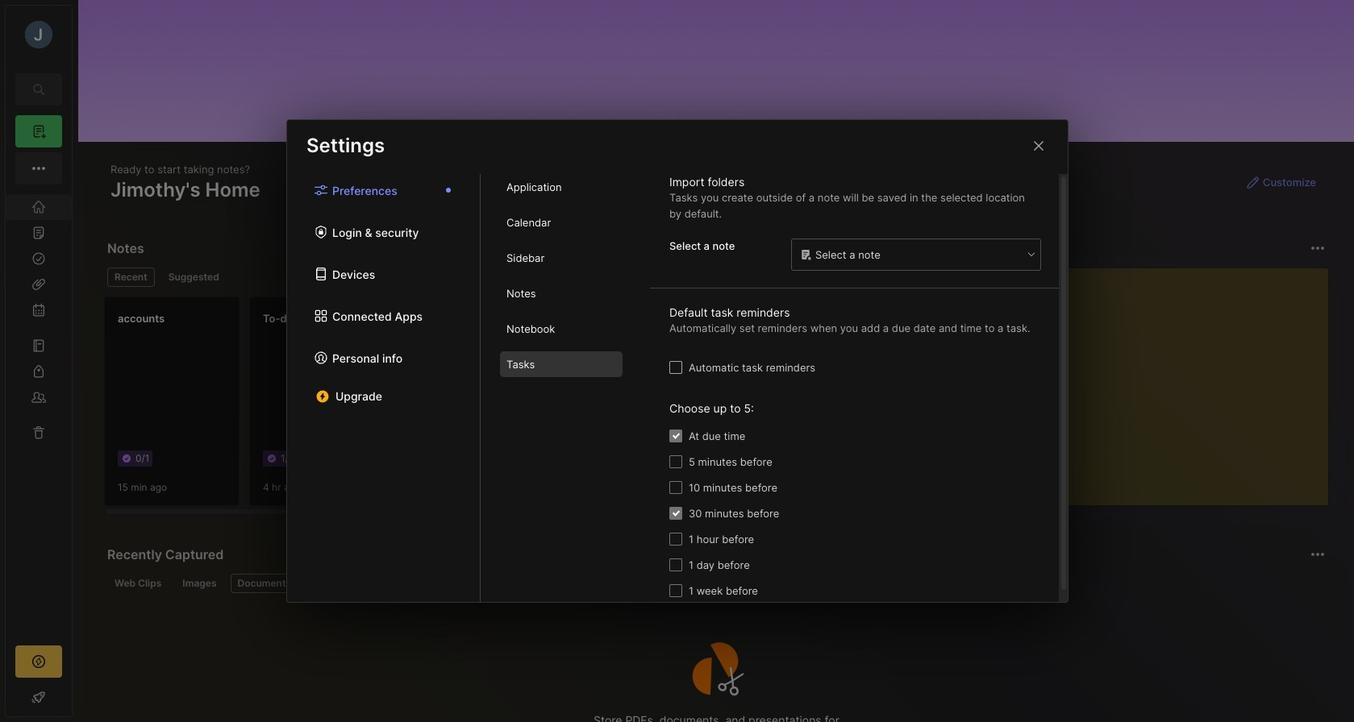Task type: describe. For each thing, give the bounding box(es) containing it.
Start writing… text field
[[948, 269, 1328, 493]]

close image
[[1029, 136, 1048, 156]]

new note image
[[29, 122, 48, 141]]

main element
[[0, 0, 77, 723]]

Default task note field
[[790, 238, 1042, 272]]

new note image
[[29, 159, 48, 178]]

edit search image
[[29, 80, 48, 99]]



Task type: vqa. For each thing, say whether or not it's contained in the screenshot.
Select Permission field
no



Task type: locate. For each thing, give the bounding box(es) containing it.
tab list
[[287, 175, 480, 603], [480, 175, 642, 603], [107, 268, 908, 287], [107, 574, 1323, 594]]

tree inside main element
[[6, 194, 72, 632]]

tab
[[500, 175, 622, 200], [500, 210, 622, 236], [500, 246, 622, 271], [107, 268, 155, 287], [161, 268, 226, 287], [500, 281, 622, 307], [500, 317, 622, 342], [500, 352, 622, 378], [107, 574, 169, 594], [175, 574, 224, 594], [230, 574, 298, 594]]

row group
[[104, 297, 1355, 516]]

None checkbox
[[669, 456, 682, 469], [669, 508, 682, 521], [669, 560, 682, 572], [669, 456, 682, 469], [669, 508, 682, 521], [669, 560, 682, 572]]

upgrade image
[[29, 653, 48, 672]]

None checkbox
[[669, 361, 682, 374], [669, 430, 682, 443], [669, 482, 682, 495], [669, 534, 682, 547], [669, 585, 682, 598], [669, 361, 682, 374], [669, 430, 682, 443], [669, 482, 682, 495], [669, 534, 682, 547], [669, 585, 682, 598]]

tree
[[6, 194, 72, 632]]

home image
[[31, 199, 47, 215]]

thumbnail image
[[699, 409, 760, 470]]



